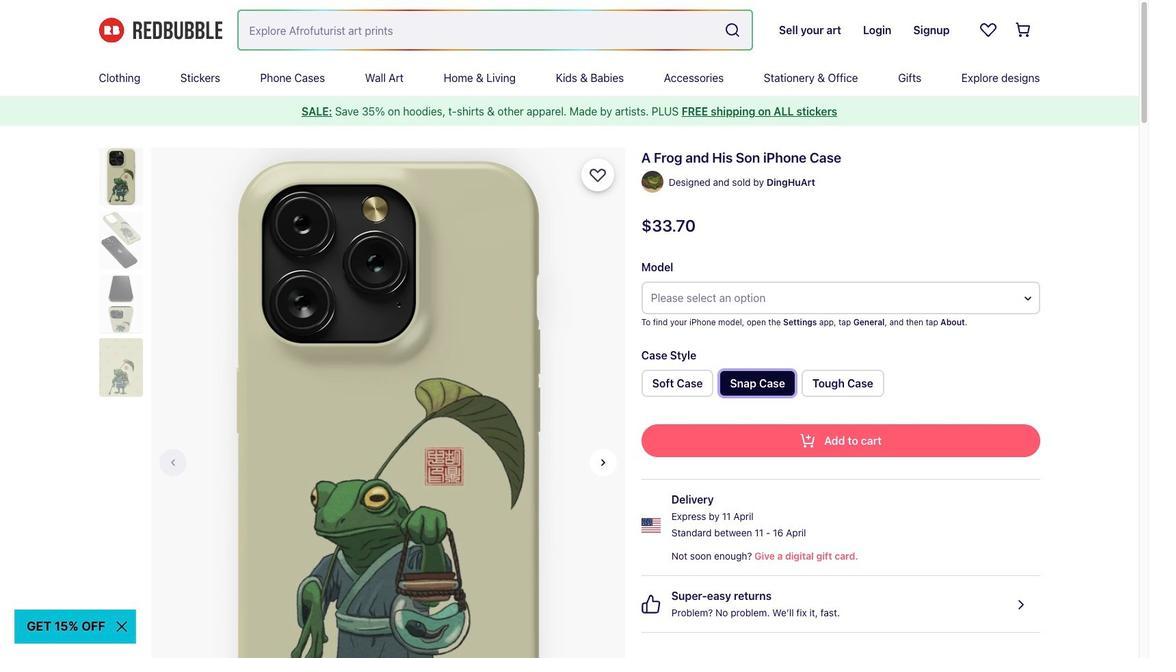 Task type: describe. For each thing, give the bounding box(es) containing it.
10 menu item from the left
[[962, 60, 1041, 96]]

8 menu item from the left
[[764, 60, 859, 96]]

3 menu item from the left
[[260, 60, 325, 96]]

2 menu item from the left
[[180, 60, 220, 96]]

case style option group
[[642, 370, 1041, 403]]

5 menu item from the left
[[444, 60, 516, 96]]

9 menu item from the left
[[899, 60, 922, 96]]

Search term search field
[[238, 11, 719, 49]]



Task type: locate. For each thing, give the bounding box(es) containing it.
flag of us image
[[642, 516, 661, 535]]

None field
[[238, 11, 752, 49]]

menu item
[[99, 60, 140, 96], [180, 60, 220, 96], [260, 60, 325, 96], [365, 60, 404, 96], [444, 60, 516, 96], [556, 60, 624, 96], [664, 60, 724, 96], [764, 60, 859, 96], [899, 60, 922, 96], [962, 60, 1041, 96]]

6 menu item from the left
[[556, 60, 624, 96]]

None radio
[[642, 370, 714, 398], [720, 370, 797, 398], [802, 370, 885, 398], [642, 370, 714, 398], [720, 370, 797, 398], [802, 370, 885, 398]]

4 menu item from the left
[[365, 60, 404, 96]]

1 menu item from the left
[[99, 60, 140, 96]]

menu bar
[[99, 60, 1041, 96]]

7 menu item from the left
[[664, 60, 724, 96]]



Task type: vqa. For each thing, say whether or not it's contained in the screenshot.
fourth From $1.37 from right
no



